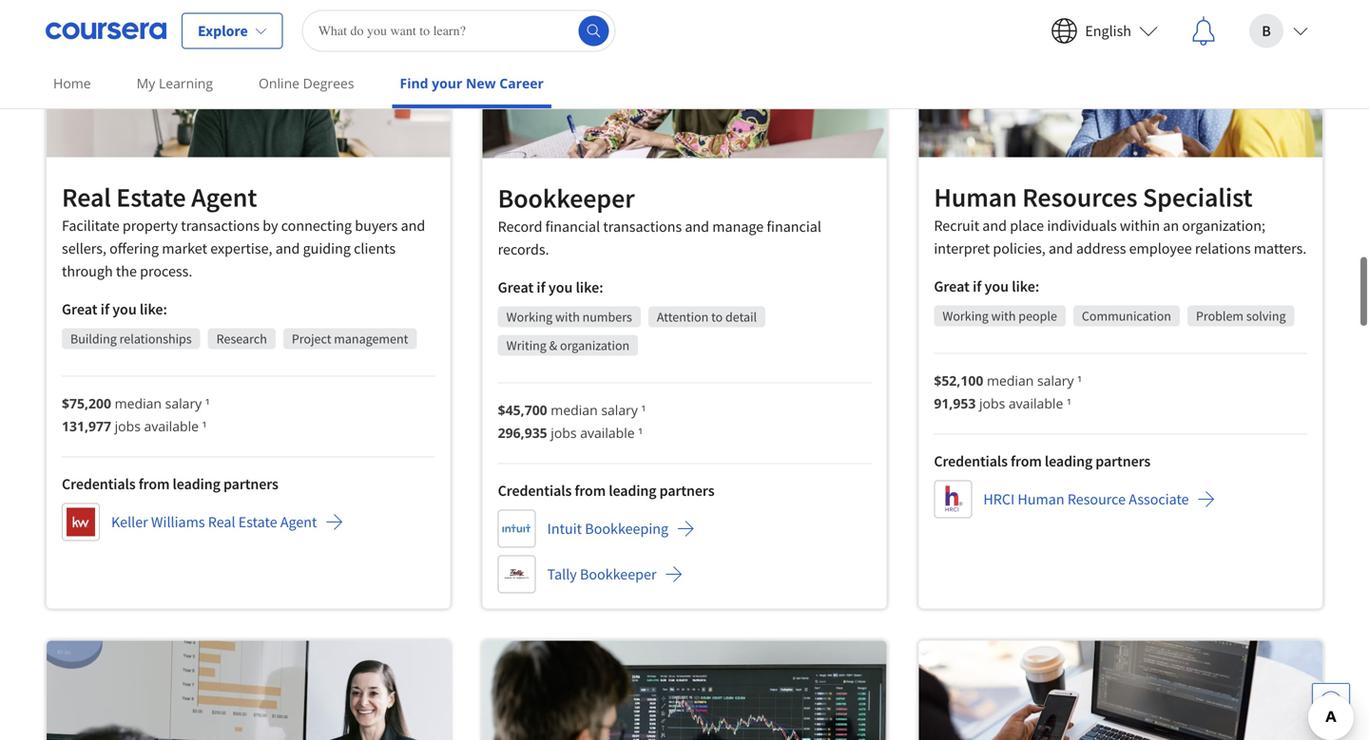 Task type: describe. For each thing, give the bounding box(es) containing it.
and down individuals
[[1049, 239, 1074, 258]]

keller williams real estate agent link
[[62, 503, 344, 542]]

with for record
[[555, 308, 580, 326]]

and right buyers
[[401, 216, 425, 235]]

project
[[292, 330, 331, 347]]

buyers
[[355, 216, 398, 235]]

record
[[498, 217, 543, 236]]

degrees
[[303, 74, 354, 92]]

clients
[[354, 239, 396, 258]]

from for record
[[575, 482, 606, 501]]

human inside human resources specialist recruit and place individuals within an organization; interpret policies, and address employee relations matters.
[[934, 181, 1017, 214]]

solving
[[1247, 308, 1287, 325]]

intuit
[[548, 520, 582, 539]]

jobs for estate
[[115, 417, 141, 435]]

if for record
[[537, 278, 546, 297]]

bookkeeping
[[585, 520, 669, 539]]

transactions inside 'real estate agent facilitate property transactions by connecting buyers and sellers, offering market expertise, and guiding clients through the process.'
[[181, 216, 260, 235]]

$52,100 median salary ¹ 91,953 jobs available ¹
[[934, 372, 1082, 413]]

tally bookkeeper
[[548, 565, 657, 584]]

matters.
[[1254, 239, 1307, 258]]

salary for record
[[601, 401, 638, 419]]

working with people
[[943, 308, 1058, 325]]

bookkeeper image
[[483, 0, 887, 158]]

problem solving
[[1197, 308, 1287, 325]]

great if you like: for estate
[[62, 300, 167, 319]]

by
[[263, 216, 278, 235]]

project management
[[292, 330, 408, 347]]

attention
[[657, 308, 709, 326]]

hrci human resource associate link
[[934, 481, 1216, 519]]

to
[[712, 308, 723, 326]]

b
[[1262, 21, 1271, 40]]

recruit
[[934, 216, 980, 235]]

available for record
[[580, 424, 635, 442]]

jobs for record
[[551, 424, 577, 442]]

through
[[62, 262, 113, 281]]

offering
[[109, 239, 159, 258]]

median for resources
[[987, 372, 1034, 390]]

facilitate
[[62, 216, 120, 235]]

you for estate
[[112, 300, 137, 319]]

explore button
[[182, 13, 283, 49]]

tally bookkeeper link
[[498, 556, 683, 594]]

leading for specialist
[[1045, 452, 1093, 471]]

bookkeeper record financial transactions and manage financial records.
[[498, 181, 822, 259]]

english
[[1086, 21, 1132, 40]]

131,977
[[62, 417, 111, 435]]

sellers,
[[62, 239, 106, 258]]

problem
[[1197, 308, 1244, 325]]

$75,200 median salary ¹ 131,977 jobs available ¹
[[62, 395, 210, 435]]

296,935
[[498, 424, 548, 442]]

records.
[[498, 240, 549, 259]]

writing & organization
[[507, 337, 630, 354]]

median for estate
[[115, 395, 162, 413]]

What do you want to learn? text field
[[302, 10, 616, 52]]

credentials for record
[[498, 482, 572, 501]]

attention to detail
[[657, 308, 757, 326]]

real estate agent facilitate property transactions by connecting buyers and sellers, offering market expertise, and guiding clients through the process.
[[62, 181, 425, 281]]

median for record
[[551, 401, 598, 419]]

specialist
[[1143, 181, 1253, 214]]

connecting
[[281, 216, 352, 235]]

process.
[[140, 262, 192, 281]]

place
[[1010, 216, 1045, 235]]

career
[[500, 74, 544, 92]]

online degrees
[[259, 74, 354, 92]]

91,953
[[934, 395, 976, 413]]

tally
[[548, 565, 577, 584]]

the
[[116, 262, 137, 281]]

home link
[[46, 62, 99, 105]]

if for resources
[[973, 277, 982, 296]]

transactions inside bookkeeper record financial transactions and manage financial records.
[[603, 217, 682, 236]]

hrci human resource associate
[[984, 490, 1190, 509]]

intuit bookkeeping link
[[498, 510, 695, 548]]

great if you like: for resources
[[934, 277, 1040, 296]]

my learning link
[[129, 62, 221, 105]]

1 financial from the left
[[546, 217, 600, 236]]

organization;
[[1183, 216, 1266, 235]]

hrci
[[984, 490, 1015, 509]]

agent inside 'real estate agent facilitate property transactions by connecting buyers and sellers, offering market expertise, and guiding clients through the process.'
[[191, 181, 257, 214]]

$75,200
[[62, 395, 111, 413]]

working with numbers
[[507, 308, 632, 326]]

1 horizontal spatial estate
[[239, 513, 277, 532]]

credentials from leading partners for estate
[[62, 475, 279, 494]]

building relationships
[[70, 330, 192, 347]]

management
[[334, 330, 408, 347]]

people
[[1019, 308, 1058, 325]]

great for bookkeeper
[[498, 278, 534, 297]]

$52,100
[[934, 372, 984, 390]]

your
[[432, 74, 463, 92]]

an
[[1164, 216, 1180, 235]]

from for resources
[[1011, 452, 1042, 471]]

numbers
[[583, 308, 632, 326]]

my
[[137, 74, 155, 92]]



Task type: vqa. For each thing, say whether or not it's contained in the screenshot.
'Academics' Link
no



Task type: locate. For each thing, give the bounding box(es) containing it.
like: up numbers
[[576, 278, 604, 297]]

estate
[[116, 181, 186, 214], [239, 513, 277, 532]]

median right $45,700
[[551, 401, 598, 419]]

great down the interpret
[[934, 277, 970, 296]]

great if you like: up working with people
[[934, 277, 1040, 296]]

credentials for estate
[[62, 475, 136, 494]]

1 horizontal spatial credentials from leading partners
[[498, 482, 715, 501]]

detail
[[726, 308, 757, 326]]

1 horizontal spatial if
[[537, 278, 546, 297]]

from up the intuit bookkeeping link at the bottom of page
[[575, 482, 606, 501]]

from up hrci
[[1011, 452, 1042, 471]]

jobs inside the $52,100 median salary ¹ 91,953 jobs available ¹
[[980, 395, 1006, 413]]

if up working with people
[[973, 277, 982, 296]]

1 horizontal spatial transactions
[[603, 217, 682, 236]]

and
[[401, 216, 425, 235], [983, 216, 1007, 235], [685, 217, 710, 236], [276, 239, 300, 258], [1049, 239, 1074, 258]]

resources
[[1023, 181, 1138, 214]]

credentials up hrci
[[934, 452, 1008, 471]]

keller williams real estate agent
[[111, 513, 317, 532]]

0 vertical spatial bookkeeper
[[498, 181, 635, 215]]

1 horizontal spatial from
[[575, 482, 606, 501]]

salary inside $75,200 median salary ¹ 131,977 jobs available ¹
[[165, 395, 202, 413]]

working up writing
[[507, 308, 553, 326]]

1 horizontal spatial with
[[992, 308, 1016, 325]]

available right 296,935
[[580, 424, 635, 442]]

working for resources
[[943, 308, 989, 325]]

2 horizontal spatial you
[[985, 277, 1009, 296]]

0 horizontal spatial like:
[[140, 300, 167, 319]]

help center image
[[1320, 692, 1343, 714]]

partners for agent
[[223, 475, 279, 494]]

1 horizontal spatial human
[[1018, 490, 1065, 509]]

salary inside $45,700 median salary ¹ 296,935 jobs available ¹
[[601, 401, 638, 419]]

human up recruit
[[934, 181, 1017, 214]]

1 horizontal spatial you
[[549, 278, 573, 297]]

associate
[[1129, 490, 1190, 509]]

jobs for resources
[[980, 395, 1006, 413]]

bookkeeper inside bookkeeper record financial transactions and manage financial records.
[[498, 181, 635, 215]]

you up building relationships
[[112, 300, 137, 319]]

salary down people
[[1038, 372, 1074, 390]]

great if you like: for record
[[498, 278, 604, 297]]

jobs
[[980, 395, 1006, 413], [115, 417, 141, 435], [551, 424, 577, 442]]

0 horizontal spatial partners
[[223, 475, 279, 494]]

online
[[259, 74, 300, 92]]

2 horizontal spatial salary
[[1038, 372, 1074, 390]]

jobs right 296,935
[[551, 424, 577, 442]]

1 vertical spatial human
[[1018, 490, 1065, 509]]

1 horizontal spatial agent
[[280, 513, 317, 532]]

jobs right 91,953
[[980, 395, 1006, 413]]

2 horizontal spatial from
[[1011, 452, 1042, 471]]

partners for financial
[[660, 482, 715, 501]]

2 horizontal spatial great if you like:
[[934, 277, 1040, 296]]

like: for resources
[[1012, 277, 1040, 296]]

real right williams
[[208, 513, 235, 532]]

if
[[973, 277, 982, 296], [537, 278, 546, 297], [101, 300, 109, 319]]

0 horizontal spatial you
[[112, 300, 137, 319]]

available inside $45,700 median salary ¹ 296,935 jobs available ¹
[[580, 424, 635, 442]]

research
[[217, 330, 267, 347]]

human right hrci
[[1018, 490, 1065, 509]]

2 horizontal spatial available
[[1009, 395, 1064, 413]]

within
[[1120, 216, 1161, 235]]

working up $52,100
[[943, 308, 989, 325]]

1 vertical spatial agent
[[280, 513, 317, 532]]

leading
[[1045, 452, 1093, 471], [173, 475, 221, 494], [609, 482, 657, 501]]

great for human resources specialist
[[934, 277, 970, 296]]

and left place
[[983, 216, 1007, 235]]

intuit bookkeeping
[[548, 520, 669, 539]]

2 horizontal spatial credentials from leading partners
[[934, 452, 1151, 471]]

0 horizontal spatial leading
[[173, 475, 221, 494]]

1 vertical spatial estate
[[239, 513, 277, 532]]

from
[[1011, 452, 1042, 471], [139, 475, 170, 494], [575, 482, 606, 501]]

find your new career
[[400, 74, 544, 92]]

1 horizontal spatial working
[[943, 308, 989, 325]]

with left people
[[992, 308, 1016, 325]]

great for real estate agent
[[62, 300, 98, 319]]

$45,700 median salary ¹ 296,935 jobs available ¹
[[498, 401, 646, 442]]

explore
[[198, 21, 248, 40]]

leading up keller williams real estate agent link
[[173, 475, 221, 494]]

0 horizontal spatial salary
[[165, 395, 202, 413]]

$45,700
[[498, 401, 548, 419]]

you for record
[[549, 278, 573, 297]]

if up building at the top left
[[101, 300, 109, 319]]

property
[[123, 216, 178, 235]]

available inside the $52,100 median salary ¹ 91,953 jobs available ¹
[[1009, 395, 1064, 413]]

2 horizontal spatial leading
[[1045, 452, 1093, 471]]

1 vertical spatial bookkeeper
[[580, 565, 657, 584]]

jobs inside $45,700 median salary ¹ 296,935 jobs available ¹
[[551, 424, 577, 442]]

0 horizontal spatial real
[[62, 181, 111, 214]]

1 horizontal spatial financial
[[767, 217, 822, 236]]

1 horizontal spatial available
[[580, 424, 635, 442]]

0 horizontal spatial transactions
[[181, 216, 260, 235]]

2 horizontal spatial jobs
[[980, 395, 1006, 413]]

2 horizontal spatial partners
[[1096, 452, 1151, 471]]

financial right record at top left
[[546, 217, 600, 236]]

if for estate
[[101, 300, 109, 319]]

None search field
[[302, 10, 616, 52]]

available for estate
[[144, 417, 199, 435]]

credentials from leading partners up williams
[[62, 475, 279, 494]]

new
[[466, 74, 496, 92]]

0 horizontal spatial jobs
[[115, 417, 141, 435]]

1 horizontal spatial credentials
[[498, 482, 572, 501]]

0 horizontal spatial from
[[139, 475, 170, 494]]

great up building at the top left
[[62, 300, 98, 319]]

0 vertical spatial human
[[934, 181, 1017, 214]]

individuals
[[1048, 216, 1117, 235]]

median
[[987, 372, 1034, 390], [115, 395, 162, 413], [551, 401, 598, 419]]

credentials for resources
[[934, 452, 1008, 471]]

credentials from leading partners for resources
[[934, 452, 1151, 471]]

working for record
[[507, 308, 553, 326]]

writing
[[507, 337, 547, 354]]

bookkeeper down bookkeeping
[[580, 565, 657, 584]]

2 financial from the left
[[767, 217, 822, 236]]

0 horizontal spatial available
[[144, 417, 199, 435]]

0 horizontal spatial estate
[[116, 181, 186, 214]]

available right "131,977" at the bottom
[[144, 417, 199, 435]]

you up working with people
[[985, 277, 1009, 296]]

salary down "organization"
[[601, 401, 638, 419]]

credentials from leading partners up intuit bookkeeping
[[498, 482, 715, 501]]

building
[[70, 330, 117, 347]]

1 horizontal spatial leading
[[609, 482, 657, 501]]

employee
[[1130, 239, 1192, 258]]

resource
[[1068, 490, 1126, 509]]

partners
[[1096, 452, 1151, 471], [223, 475, 279, 494], [660, 482, 715, 501]]

real inside 'real estate agent facilitate property transactions by connecting buyers and sellers, offering market expertise, and guiding clients through the process.'
[[62, 181, 111, 214]]

available right 91,953
[[1009, 395, 1064, 413]]

0 vertical spatial agent
[[191, 181, 257, 214]]

great down records.
[[498, 278, 534, 297]]

with for resources
[[992, 308, 1016, 325]]

0 vertical spatial real
[[62, 181, 111, 214]]

from for estate
[[139, 475, 170, 494]]

credentials from leading partners up hrci human resource associate 'link'
[[934, 452, 1151, 471]]

transactions
[[181, 216, 260, 235], [603, 217, 682, 236]]

relations
[[1196, 239, 1251, 258]]

jobs right "131,977" at the bottom
[[115, 417, 141, 435]]

data analyst image
[[47, 641, 451, 741]]

salary inside the $52,100 median salary ¹ 91,953 jobs available ¹
[[1038, 372, 1074, 390]]

human inside 'link'
[[1018, 490, 1065, 509]]

median right $52,100
[[987, 372, 1034, 390]]

leading up hrci human resource associate 'link'
[[1045, 452, 1093, 471]]

partners up resource
[[1096, 452, 1151, 471]]

market
[[162, 239, 207, 258]]

0 horizontal spatial if
[[101, 300, 109, 319]]

salary for estate
[[165, 395, 202, 413]]

great if you like: up the working with numbers
[[498, 278, 604, 297]]

from up williams
[[139, 475, 170, 494]]

0 horizontal spatial great if you like:
[[62, 300, 167, 319]]

1 horizontal spatial salary
[[601, 401, 638, 419]]

2 horizontal spatial great
[[934, 277, 970, 296]]

great
[[934, 277, 970, 296], [498, 278, 534, 297], [62, 300, 98, 319]]

keller
[[111, 513, 148, 532]]

and down "by" on the left top of the page
[[276, 239, 300, 258]]

williams
[[151, 513, 205, 532]]

2 horizontal spatial median
[[987, 372, 1034, 390]]

address
[[1077, 239, 1127, 258]]

guiding
[[303, 239, 351, 258]]

jobs inside $75,200 median salary ¹ 131,977 jobs available ¹
[[115, 417, 141, 435]]

manage
[[713, 217, 764, 236]]

1 horizontal spatial median
[[551, 401, 598, 419]]

organization
[[560, 337, 630, 354]]

like: up people
[[1012, 277, 1040, 296]]

estate up property
[[116, 181, 186, 214]]

partners up the keller williams real estate agent
[[223, 475, 279, 494]]

like:
[[1012, 277, 1040, 296], [576, 278, 604, 297], [140, 300, 167, 319]]

like: up relationships
[[140, 300, 167, 319]]

median inside the $52,100 median salary ¹ 91,953 jobs available ¹
[[987, 372, 1034, 390]]

available for resources
[[1009, 395, 1064, 413]]

and inside bookkeeper record financial transactions and manage financial records.
[[685, 217, 710, 236]]

credentials up intuit
[[498, 482, 572, 501]]

coursera image
[[46, 16, 166, 46]]

1 horizontal spatial great
[[498, 278, 534, 297]]

and left manage
[[685, 217, 710, 236]]

partners up bookkeeping
[[660, 482, 715, 501]]

like: for record
[[576, 278, 604, 297]]

credentials up keller at left bottom
[[62, 475, 136, 494]]

financial right manage
[[767, 217, 822, 236]]

you
[[985, 277, 1009, 296], [549, 278, 573, 297], [112, 300, 137, 319]]

1 horizontal spatial like:
[[576, 278, 604, 297]]

2 horizontal spatial if
[[973, 277, 982, 296]]

0 horizontal spatial credentials
[[62, 475, 136, 494]]

great if you like:
[[934, 277, 1040, 296], [498, 278, 604, 297], [62, 300, 167, 319]]

bookkeeper
[[498, 181, 635, 215], [580, 565, 657, 584]]

agent
[[191, 181, 257, 214], [280, 513, 317, 532]]

0 horizontal spatial financial
[[546, 217, 600, 236]]

1 vertical spatial real
[[208, 513, 235, 532]]

my learning
[[137, 74, 213, 92]]

0 horizontal spatial working
[[507, 308, 553, 326]]

median inside $45,700 median salary ¹ 296,935 jobs available ¹
[[551, 401, 598, 419]]

with up writing & organization
[[555, 308, 580, 326]]

like: for estate
[[140, 300, 167, 319]]

0 vertical spatial estate
[[116, 181, 186, 214]]

2 horizontal spatial like:
[[1012, 277, 1040, 296]]

0 horizontal spatial agent
[[191, 181, 257, 214]]

0 horizontal spatial median
[[115, 395, 162, 413]]

estate inside 'real estate agent facilitate property transactions by connecting buyers and sellers, offering market expertise, and guiding clients through the process.'
[[116, 181, 186, 214]]

human
[[934, 181, 1017, 214], [1018, 490, 1065, 509]]

bookkeeper inside "tally bookkeeper" link
[[580, 565, 657, 584]]

if up the working with numbers
[[537, 278, 546, 297]]

leading for financial
[[609, 482, 657, 501]]

2 horizontal spatial credentials
[[934, 452, 1008, 471]]

salary
[[1038, 372, 1074, 390], [165, 395, 202, 413], [601, 401, 638, 419]]

with
[[992, 308, 1016, 325], [555, 308, 580, 326]]

you up the working with numbers
[[549, 278, 573, 297]]

1 horizontal spatial great if you like:
[[498, 278, 604, 297]]

available inside $75,200 median salary ¹ 131,977 jobs available ¹
[[144, 417, 199, 435]]

median inside $75,200 median salary ¹ 131,977 jobs available ¹
[[115, 395, 162, 413]]

leading for agent
[[173, 475, 221, 494]]

learning
[[159, 74, 213, 92]]

salary for resources
[[1038, 372, 1074, 390]]

data scientist image
[[483, 641, 887, 741]]

&
[[549, 337, 558, 354]]

leading up bookkeeping
[[609, 482, 657, 501]]

credentials from leading partners for record
[[498, 482, 715, 501]]

1 horizontal spatial jobs
[[551, 424, 577, 442]]

online degrees link
[[251, 62, 362, 105]]

great if you like: up building relationships
[[62, 300, 167, 319]]

partners for specialist
[[1096, 452, 1151, 471]]

you for resources
[[985, 277, 1009, 296]]

relationships
[[119, 330, 192, 347]]

policies,
[[993, 239, 1046, 258]]

1 horizontal spatial real
[[208, 513, 235, 532]]

human resources specialist recruit and place individuals within an organization; interpret policies, and address employee relations matters.
[[934, 181, 1307, 258]]

0 horizontal spatial human
[[934, 181, 1017, 214]]

find your new career link
[[392, 62, 552, 108]]

0 horizontal spatial great
[[62, 300, 98, 319]]

real up facilitate
[[62, 181, 111, 214]]

median right $75,200
[[115, 395, 162, 413]]

1 horizontal spatial partners
[[660, 482, 715, 501]]

salary down relationships
[[165, 395, 202, 413]]

bookkeeper up record at top left
[[498, 181, 635, 215]]

find
[[400, 74, 429, 92]]

b button
[[1235, 0, 1324, 61]]

0 horizontal spatial with
[[555, 308, 580, 326]]

english button
[[1036, 0, 1174, 61]]

expertise,
[[210, 239, 273, 258]]

estate right williams
[[239, 513, 277, 532]]

0 horizontal spatial credentials from leading partners
[[62, 475, 279, 494]]



